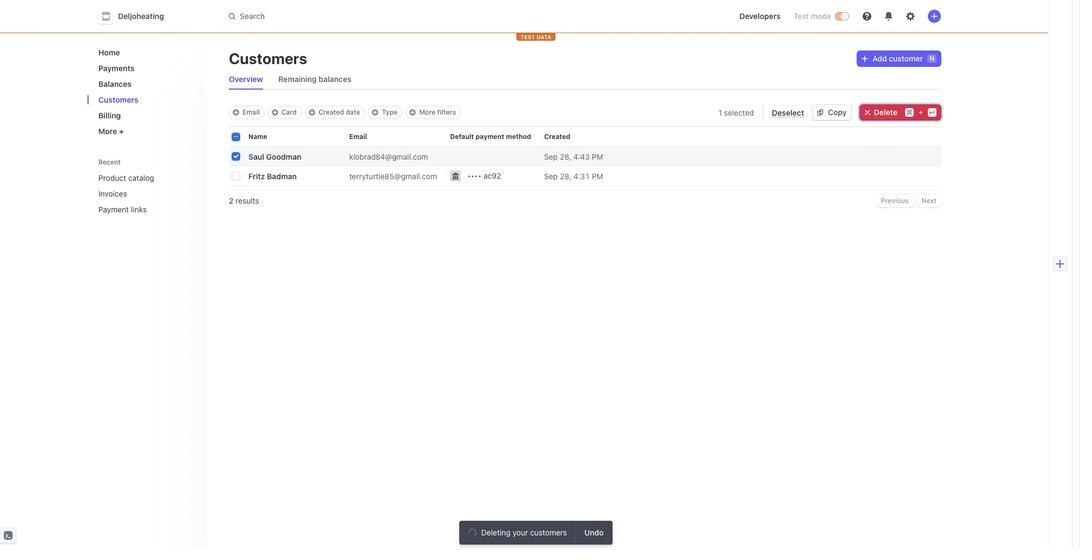 Task type: vqa. For each thing, say whether or not it's contained in the screenshot.
deljoheating button
yes



Task type: locate. For each thing, give the bounding box(es) containing it.
more filters
[[419, 108, 456, 116]]

sep inside sep 28, 4:31 pm link
[[544, 172, 558, 181]]

home link
[[94, 44, 198, 61]]

pin to navigation image
[[189, 190, 197, 198], [189, 205, 197, 214]]

sep 28, 4:43 pm link
[[544, 148, 616, 166]]

created up sep 28, 4:43 pm
[[544, 133, 571, 141]]

add email image
[[233, 109, 239, 116]]

balances link
[[94, 75, 198, 93]]

0 vertical spatial pm
[[592, 152, 603, 161]]

created
[[319, 108, 344, 116], [544, 133, 571, 141]]

default
[[450, 133, 474, 141]]

add card image
[[272, 109, 278, 116]]

developers
[[740, 11, 781, 21]]

2 pm from the top
[[592, 172, 603, 181]]

1 pm from the top
[[592, 152, 603, 161]]

created right add created date image
[[319, 108, 344, 116]]

name
[[249, 133, 267, 141]]

28,
[[560, 152, 572, 161], [560, 172, 572, 181]]

svg image
[[862, 56, 869, 62], [818, 109, 824, 116]]

customers down 'balances'
[[98, 95, 138, 104]]

email inside toolbar
[[243, 108, 260, 116]]

Select All checkbox
[[232, 133, 240, 141]]

results
[[236, 196, 259, 206]]

28, left 4:31
[[560, 172, 572, 181]]

2 sep from the top
[[544, 172, 558, 181]]

help image
[[863, 12, 872, 21]]

email right add email icon
[[243, 108, 260, 116]]

email
[[243, 108, 260, 116], [349, 133, 367, 141]]

28, inside 'link'
[[560, 152, 572, 161]]

1 vertical spatial email
[[349, 133, 367, 141]]

sep for sep 28, 4:43 pm
[[544, 152, 558, 161]]

balances
[[98, 79, 132, 89]]

1 sep from the top
[[544, 152, 558, 161]]

pm right 4:43
[[592, 152, 603, 161]]

more down billing
[[98, 127, 117, 136]]

•••• ac92 link
[[444, 164, 544, 186]]

0 vertical spatial svg image
[[862, 56, 869, 62]]

1 select item checkbox from the top
[[232, 153, 240, 160]]

invoices
[[98, 189, 127, 198]]

svg image left add at right
[[862, 56, 869, 62]]

previous
[[881, 197, 909, 205]]

pm
[[592, 152, 603, 161], [592, 172, 603, 181]]

1 horizontal spatial more
[[419, 108, 436, 116]]

select item checkbox down select all checkbox on the left top
[[232, 153, 240, 160]]

goodman
[[266, 152, 302, 161]]

1 vertical spatial svg image
[[818, 109, 824, 116]]

svg image left copy
[[818, 109, 824, 116]]

filters
[[438, 108, 456, 116]]

sep up sep 28, 4:31 pm on the right top of the page
[[544, 152, 558, 161]]

1 vertical spatial pin to navigation image
[[189, 205, 197, 214]]

billing
[[98, 111, 121, 120]]

overview link
[[225, 72, 268, 87]]

sep
[[544, 152, 558, 161], [544, 172, 558, 181]]

deljoheating button
[[98, 9, 175, 24]]

toolbar
[[229, 106, 461, 119]]

toolbar containing email
[[229, 106, 461, 119]]

select item checkbox left fritz
[[232, 172, 240, 180]]

product
[[98, 173, 126, 183]]

customers
[[530, 529, 567, 538]]

customers
[[229, 49, 307, 67], [98, 95, 138, 104]]

1 vertical spatial more
[[98, 127, 117, 136]]

2 pin to navigation image from the top
[[189, 205, 197, 214]]

settings image
[[907, 12, 915, 21]]

1 28, from the top
[[560, 152, 572, 161]]

method
[[506, 133, 531, 141]]

more
[[419, 108, 436, 116], [98, 127, 117, 136]]

0 vertical spatial sep
[[544, 152, 558, 161]]

fritz badman link
[[249, 167, 315, 185]]

0 horizontal spatial created
[[319, 108, 344, 116]]

undo
[[585, 529, 604, 538]]

0 horizontal spatial svg image
[[818, 109, 824, 116]]

sep 28, 4:31 pm
[[544, 172, 603, 181]]

+
[[919, 108, 923, 116], [119, 127, 124, 136]]

Select Item checkbox
[[232, 153, 240, 160], [232, 172, 240, 180]]

1 vertical spatial select item checkbox
[[232, 172, 240, 180]]

0 vertical spatial 28,
[[560, 152, 572, 161]]

0 vertical spatial email
[[243, 108, 260, 116]]

28, left 4:43
[[560, 152, 572, 161]]

0 vertical spatial customers
[[229, 49, 307, 67]]

klobrad84@gmail.com
[[349, 152, 428, 161]]

1 vertical spatial customers
[[98, 95, 138, 104]]

0 vertical spatial more
[[419, 108, 436, 116]]

default payment method
[[450, 133, 531, 141]]

1 vertical spatial sep
[[544, 172, 558, 181]]

2 28, from the top
[[560, 172, 572, 181]]

+ down billing
[[119, 127, 124, 136]]

0 vertical spatial created
[[319, 108, 344, 116]]

deleting your customers
[[482, 529, 567, 538]]

deselect
[[772, 108, 804, 117]]

copy button
[[813, 105, 851, 120]]

+ left the ↵ on the right top of the page
[[919, 108, 923, 116]]

0 horizontal spatial customers
[[98, 95, 138, 104]]

klobrad84@gmail.com link
[[349, 148, 450, 166]]

0 vertical spatial pin to navigation image
[[189, 190, 197, 198]]

1 horizontal spatial created
[[544, 133, 571, 141]]

type
[[382, 108, 398, 116]]

pm for sep 28, 4:31 pm
[[592, 172, 603, 181]]

saul goodman link
[[249, 148, 315, 166]]

1 vertical spatial 28,
[[560, 172, 572, 181]]

your
[[513, 529, 528, 538]]

customer
[[889, 54, 923, 63]]

28, for 4:31
[[560, 172, 572, 181]]

terryturtle85@gmail.com
[[349, 172, 437, 181]]

1 vertical spatial pm
[[592, 172, 603, 181]]

card
[[282, 108, 297, 116]]

data
[[537, 34, 552, 40]]

sep inside sep 28, 4:43 pm 'link'
[[544, 152, 558, 161]]

remaining balances link
[[274, 72, 356, 87]]

pm right 4:31
[[592, 172, 603, 181]]

deleting your customers alert dialog
[[460, 522, 613, 545]]

sep down sep 28, 4:43 pm
[[544, 172, 558, 181]]

1 horizontal spatial +
[[919, 108, 923, 116]]

pm inside 'link'
[[592, 152, 603, 161]]

undo button
[[576, 522, 613, 545]]

1 pin to navigation image from the top
[[189, 190, 197, 198]]

terryturtle85@gmail.com link
[[349, 167, 450, 185]]

0 horizontal spatial email
[[243, 108, 260, 116]]

0 vertical spatial select item checkbox
[[232, 153, 240, 160]]

1 vertical spatial created
[[544, 133, 571, 141]]

add more filters image
[[410, 109, 416, 116]]

more +
[[98, 127, 124, 136]]

pin to navigation image
[[189, 174, 197, 182]]

test
[[521, 34, 535, 40]]

tab list
[[225, 70, 941, 90]]

remaining
[[278, 75, 317, 84]]

⌘
[[907, 108, 913, 116]]

created inside toolbar
[[319, 108, 344, 116]]

add customer
[[873, 54, 923, 63]]

1 vertical spatial +
[[119, 127, 124, 136]]

2 select item checkbox from the top
[[232, 172, 240, 180]]

payment links
[[98, 205, 147, 214]]

1 selected
[[719, 108, 754, 117]]

more right "add more filters" icon
[[419, 108, 436, 116]]

payments link
[[94, 59, 198, 77]]

test data
[[521, 34, 552, 40]]

payments
[[98, 64, 135, 73]]

add type image
[[372, 109, 379, 116]]

0 horizontal spatial more
[[98, 127, 117, 136]]

more for more +
[[98, 127, 117, 136]]

customers up overview
[[229, 49, 307, 67]]

email down "date"
[[349, 133, 367, 141]]

sep 28, 4:43 pm
[[544, 152, 603, 161]]

Search text field
[[222, 6, 529, 26]]

1 horizontal spatial email
[[349, 133, 367, 141]]



Task type: describe. For each thing, give the bounding box(es) containing it.
saul
[[249, 152, 264, 161]]

1 horizontal spatial svg image
[[862, 56, 869, 62]]

badman
[[267, 172, 297, 181]]

mode
[[811, 11, 832, 21]]

date
[[346, 108, 360, 116]]

selected
[[724, 108, 754, 117]]

•••• ac92
[[468, 171, 501, 181]]

billing link
[[94, 107, 198, 125]]

n
[[930, 54, 935, 63]]

↵
[[930, 108, 936, 117]]

pin to navigation image for payment links
[[189, 205, 197, 214]]

sep 28, 4:31 pm link
[[544, 167, 616, 185]]

saul goodman
[[249, 152, 302, 161]]

fritz
[[249, 172, 265, 181]]

28, for 4:43
[[560, 152, 572, 161]]

pin to navigation image for invoices
[[189, 190, 197, 198]]

••••
[[468, 171, 482, 181]]

next
[[922, 197, 937, 205]]

2
[[229, 196, 234, 206]]

balances
[[319, 75, 352, 84]]

deljoheating
[[118, 11, 164, 21]]

created for created
[[544, 133, 571, 141]]

Search search field
[[222, 6, 529, 26]]

pm for sep 28, 4:43 pm
[[592, 152, 603, 161]]

add created date image
[[309, 109, 315, 116]]

home
[[98, 48, 120, 57]]

test
[[794, 11, 809, 21]]

next button
[[918, 195, 941, 208]]

previous button
[[877, 195, 913, 208]]

recent
[[98, 158, 121, 166]]

2 results
[[229, 196, 259, 206]]

customers link
[[94, 91, 198, 109]]

recent element
[[88, 169, 207, 219]]

tab list containing overview
[[225, 70, 941, 90]]

1
[[719, 108, 722, 117]]

1 horizontal spatial customers
[[229, 49, 307, 67]]

developers link
[[735, 8, 785, 25]]

created date
[[319, 108, 360, 116]]

4:31
[[574, 172, 590, 181]]

payment links link
[[94, 201, 183, 219]]

test mode
[[794, 11, 832, 21]]

search
[[240, 11, 265, 21]]

add
[[873, 54, 887, 63]]

overview
[[229, 75, 263, 84]]

invoices link
[[94, 185, 183, 203]]

sep for sep 28, 4:31 pm
[[544, 172, 558, 181]]

remaining balances
[[278, 75, 352, 84]]

copy
[[828, 108, 847, 117]]

0 vertical spatial +
[[919, 108, 923, 116]]

more for more filters
[[419, 108, 436, 116]]

svg image inside copy "button"
[[818, 109, 824, 116]]

product catalog link
[[94, 169, 183, 187]]

links
[[131, 205, 147, 214]]

delete
[[874, 108, 898, 117]]

deleting
[[482, 529, 511, 538]]

clear history image
[[189, 159, 195, 165]]

ac92
[[484, 171, 501, 181]]

0 horizontal spatial +
[[119, 127, 124, 136]]

deselect button
[[772, 106, 804, 119]]

payment
[[476, 133, 505, 141]]

4:43
[[574, 152, 590, 161]]

fritz badman
[[249, 172, 297, 181]]

catalog
[[128, 173, 154, 183]]

created for created date
[[319, 108, 344, 116]]

product catalog
[[98, 173, 154, 183]]

payment
[[98, 205, 129, 214]]



